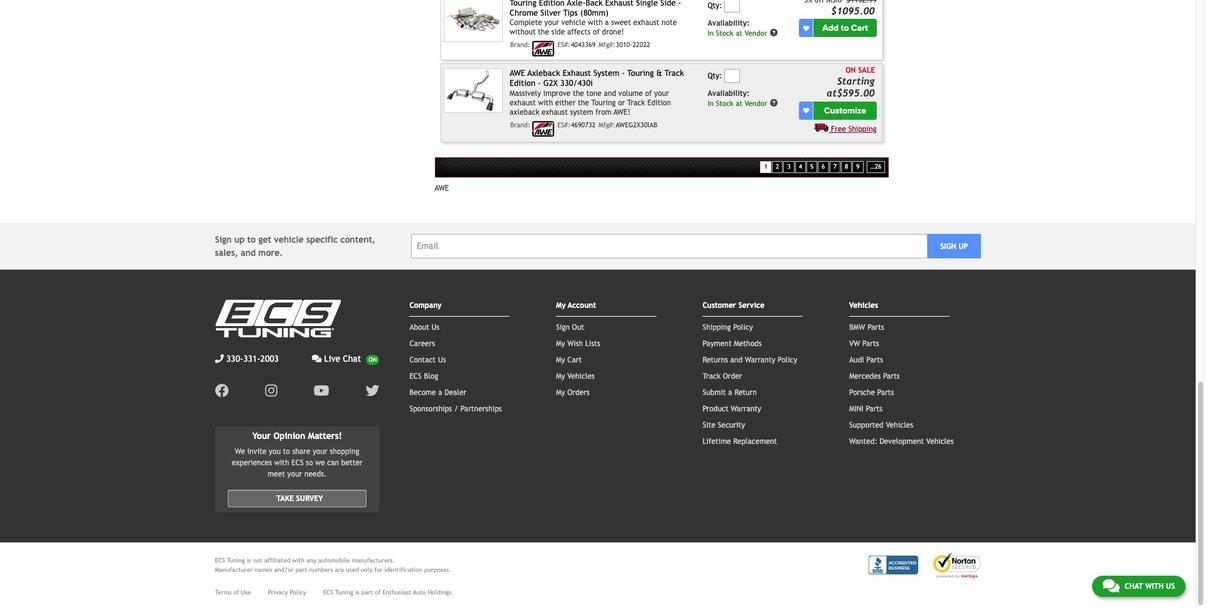 Task type: vqa. For each thing, say whether or not it's contained in the screenshot.
'Live Chat'
yes



Task type: locate. For each thing, give the bounding box(es) containing it.
1 horizontal spatial cart
[[852, 23, 869, 33]]

with up meet
[[274, 459, 289, 468]]

with left any
[[292, 558, 305, 565]]

sign for sign up
[[941, 242, 957, 251]]

8
[[845, 163, 849, 170]]

parts
[[868, 323, 885, 332], [863, 340, 880, 348], [867, 356, 884, 365], [884, 372, 900, 381], [878, 389, 895, 397], [866, 405, 883, 414]]

1 vertical spatial mfg#:
[[599, 121, 616, 128]]

2 stock from the top
[[716, 99, 734, 108]]

2 vertical spatial us
[[1167, 583, 1176, 592]]

2 vertical spatial -
[[538, 79, 541, 88]]

330/430i
[[561, 79, 593, 88]]

terms
[[215, 590, 232, 597]]

0 vertical spatial exhaust
[[606, 0, 634, 7]]

vehicles up orders
[[568, 372, 595, 381]]

0 vertical spatial stock
[[716, 29, 734, 38]]

1 my from the top
[[556, 301, 566, 310]]

policy
[[734, 323, 753, 332], [778, 356, 798, 365], [290, 590, 306, 597]]

to right add
[[841, 23, 849, 33]]

1 awe - corporate logo image from the top
[[533, 41, 555, 57]]

the left side in the top of the page
[[538, 28, 549, 37]]

1 horizontal spatial is
[[355, 590, 360, 597]]

0 horizontal spatial and
[[241, 248, 256, 258]]

brand: down "without"
[[511, 41, 531, 49]]

0 horizontal spatial exhaust
[[563, 68, 591, 78]]

es#: 4690732 mfg#: aweg2x30iab
[[558, 121, 658, 128]]

0 horizontal spatial exhaust
[[510, 98, 536, 107]]

chat with us
[[1125, 583, 1176, 592]]

your down &
[[655, 89, 669, 98]]

1 question sign image from the top
[[770, 28, 779, 37]]

- right side
[[679, 0, 682, 7]]

take survey button
[[228, 491, 367, 508]]

is inside ecs tuning is not affiliated with any automobile manufacturers. manufacturer names and/or part numbers are used only for identification purposes.
[[247, 558, 251, 565]]

are
[[335, 567, 344, 574]]

us right contact
[[438, 356, 446, 365]]

your opinion matters!
[[252, 431, 342, 441]]

development
[[880, 438, 925, 446]]

cart down $1095.00
[[852, 23, 869, 33]]

shipping right free
[[849, 125, 877, 134]]

1 qty: from the top
[[708, 1, 723, 10]]

mfg#: for 330/430i
[[599, 121, 616, 128]]

or
[[618, 98, 625, 107]]

1 vertical spatial es#:
[[558, 121, 571, 128]]

vendor
[[745, 29, 768, 38], [745, 99, 768, 108]]

exhaust inside touring edition axle-back exhaust single side - chrome silver tips (80mm) complete your vehicle with a sweet exhaust note without the side affects of drone!
[[634, 18, 660, 27]]

2 mfg#: from the top
[[599, 121, 616, 128]]

the down 330/430i on the top left of page
[[573, 89, 584, 98]]

ecs inside ecs tuning is not affiliated with any automobile manufacturers. manufacturer names and/or part numbers are used only for identification purposes.
[[215, 558, 225, 565]]

question sign image
[[770, 28, 779, 37], [770, 99, 779, 108]]

330-331-2003
[[226, 354, 279, 364]]

0 horizontal spatial tuning
[[227, 558, 245, 565]]

parts for audi parts
[[867, 356, 884, 365]]

account
[[568, 301, 596, 310]]

sign for sign out
[[556, 323, 570, 332]]

1 in from the top
[[708, 29, 714, 38]]

wanted:
[[850, 438, 878, 446]]

contact
[[410, 356, 436, 365]]

1 vertical spatial us
[[438, 356, 446, 365]]

g2x
[[544, 79, 558, 88]]

1 stock from the top
[[716, 29, 734, 38]]

0 horizontal spatial up
[[234, 235, 245, 245]]

1 horizontal spatial shipping
[[849, 125, 877, 134]]

submit a return link
[[703, 389, 757, 397]]

enthusiast auto holdings link
[[383, 589, 452, 598]]

bmw
[[850, 323, 866, 332]]

sweet
[[612, 18, 631, 27]]

- down axleback
[[538, 79, 541, 88]]

0 horizontal spatial to
[[247, 235, 256, 245]]

the
[[538, 28, 549, 37], [573, 89, 584, 98], [578, 98, 589, 107]]

0 horizontal spatial chat
[[343, 354, 361, 364]]

warranty down 'methods'
[[745, 356, 776, 365]]

1 vertical spatial exhaust
[[563, 68, 591, 78]]

0 vertical spatial vehicle
[[562, 18, 586, 27]]

0 vertical spatial -
[[679, 0, 682, 7]]

returns and warranty policy link
[[703, 356, 798, 365]]

1 vertical spatial policy
[[778, 356, 798, 365]]

tuning down are
[[335, 590, 353, 597]]

2 qty: from the top
[[708, 72, 723, 80]]

2 horizontal spatial sign
[[941, 242, 957, 251]]

edition inside touring edition axle-back exhaust single side - chrome silver tips (80mm) complete your vehicle with a sweet exhaust note without the side affects of drone!
[[539, 0, 565, 7]]

a inside touring edition axle-back exhaust single side - chrome silver tips (80mm) complete your vehicle with a sweet exhaust note without the side affects of drone!
[[605, 18, 609, 27]]

3 my from the top
[[556, 356, 565, 365]]

policy for shipping policy
[[734, 323, 753, 332]]

1 horizontal spatial vehicle
[[562, 18, 586, 27]]

cart
[[852, 23, 869, 33], [568, 356, 582, 365]]

0 vertical spatial awe - corporate logo image
[[533, 41, 555, 57]]

facebook logo image
[[215, 384, 229, 398]]

1 vertical spatial brand:
[[511, 121, 531, 128]]

vw
[[850, 340, 861, 348]]

my for my orders
[[556, 389, 565, 397]]

0 horizontal spatial touring
[[510, 0, 537, 7]]

None text field
[[725, 0, 741, 12], [725, 69, 741, 83], [725, 0, 741, 12], [725, 69, 741, 83]]

my left "wish"
[[556, 340, 565, 348]]

ecs down numbers
[[323, 590, 334, 597]]

exhaust down single
[[634, 18, 660, 27]]

0 vertical spatial exhaust
[[634, 18, 660, 27]]

2 question sign image from the top
[[770, 99, 779, 108]]

brand: for edition
[[511, 121, 531, 128]]

0 horizontal spatial part
[[296, 567, 307, 574]]

track order
[[703, 372, 743, 381]]

es#:
[[558, 41, 571, 49], [558, 121, 571, 128]]

1 horizontal spatial a
[[605, 18, 609, 27]]

22022
[[633, 41, 651, 49]]

returns
[[703, 356, 728, 365]]

my account
[[556, 301, 596, 310]]

my for my wish lists
[[556, 340, 565, 348]]

availability: in stock at vendor
[[708, 19, 768, 38], [708, 89, 768, 108]]

for
[[375, 567, 383, 574]]

1 mfg#: from the top
[[599, 41, 616, 49]]

product warranty
[[703, 405, 762, 414]]

2 vertical spatial track
[[703, 372, 721, 381]]

ecs left blog
[[410, 372, 422, 381]]

0 horizontal spatial edition
[[510, 79, 536, 88]]

edition up silver at the top of the page
[[539, 0, 565, 7]]

lifetime
[[703, 438, 731, 446]]

1 vertical spatial cart
[[568, 356, 582, 365]]

awe for awe
[[435, 184, 449, 193]]

axleback
[[528, 68, 560, 78]]

parts down mercedes parts link
[[878, 389, 895, 397]]

0 vertical spatial question sign image
[[770, 28, 779, 37]]

0 vertical spatial to
[[841, 23, 849, 33]]

with inside awe axleback exhaust system - touring & track edition - g2x 330/430i massively improve the tone and volume of your exhaust with either the touring or track edition axleback exhaust system from awe!
[[538, 98, 553, 107]]

audi parts link
[[850, 356, 884, 365]]

es#: left 4690732
[[558, 121, 571, 128]]

2 es#: from the top
[[558, 121, 571, 128]]

us right about
[[432, 323, 440, 332]]

0 vertical spatial track
[[665, 68, 684, 78]]

youtube logo image
[[314, 384, 329, 398]]

the inside touring edition axle-back exhaust single side - chrome silver tips (80mm) complete your vehicle with a sweet exhaust note without the side affects of drone!
[[538, 28, 549, 37]]

track up submit
[[703, 372, 721, 381]]

331-
[[243, 354, 261, 364]]

exhaust up sweet
[[606, 0, 634, 7]]

chat right live
[[343, 354, 361, 364]]

2 horizontal spatial -
[[679, 0, 682, 7]]

your down silver at the top of the page
[[545, 18, 559, 27]]

us
[[432, 323, 440, 332], [438, 356, 446, 365], [1167, 583, 1176, 592]]

my down my cart
[[556, 372, 565, 381]]

exhaust inside touring edition axle-back exhaust single side - chrome silver tips (80mm) complete your vehicle with a sweet exhaust note without the side affects of drone!
[[606, 0, 634, 7]]

330-331-2003 link
[[215, 353, 279, 366]]

improve
[[544, 89, 571, 98]]

of left use
[[233, 590, 239, 597]]

2 horizontal spatial a
[[729, 389, 733, 397]]

1 horizontal spatial track
[[665, 68, 684, 78]]

9 link
[[853, 161, 864, 173]]

with down (80mm)
[[588, 18, 603, 27]]

2 availability: in stock at vendor from the top
[[708, 89, 768, 108]]

us for contact us
[[438, 356, 446, 365]]

a for company
[[438, 389, 442, 397]]

is down used at left
[[355, 590, 360, 597]]

awe - corporate logo image down axleback
[[533, 121, 555, 137]]

2 awe - corporate logo image from the top
[[533, 121, 555, 137]]

ecs for ecs tuning is part of enthusiast auto holdings
[[323, 590, 334, 597]]

and up 'order'
[[731, 356, 743, 365]]

- inside touring edition axle-back exhaust single side - chrome silver tips (80mm) complete your vehicle with a sweet exhaust note without the side affects of drone!
[[679, 0, 682, 7]]

mfg#: down from
[[599, 121, 616, 128]]

is left not
[[247, 558, 251, 565]]

us right comments image
[[1167, 583, 1176, 592]]

stock
[[716, 29, 734, 38], [716, 99, 734, 108]]

qty: right side
[[708, 1, 723, 10]]

payment methods link
[[703, 340, 762, 348]]

7 link
[[830, 161, 841, 173]]

0 vertical spatial availability:
[[708, 19, 750, 28]]

2 vertical spatial policy
[[290, 590, 306, 597]]

purposes.
[[425, 567, 452, 574]]

0 vertical spatial us
[[432, 323, 440, 332]]

2 horizontal spatial policy
[[778, 356, 798, 365]]

sign for sign up to get vehicle specific content, sales, and more.
[[215, 235, 232, 245]]

1 horizontal spatial -
[[622, 68, 625, 78]]

1 horizontal spatial exhaust
[[606, 0, 634, 7]]

at
[[736, 29, 743, 38], [827, 87, 837, 99], [736, 99, 743, 108]]

a up drone!
[[605, 18, 609, 27]]

and right tone
[[604, 89, 616, 98]]

brand: for chrome
[[511, 41, 531, 49]]

2 my from the top
[[556, 340, 565, 348]]

availability: for awe axleback exhaust system - touring & track edition - g2x 330/430i
[[708, 89, 750, 98]]

edition up massively
[[510, 79, 536, 88]]

awe - corporate logo image down side in the top of the page
[[533, 41, 555, 57]]

parts for mini parts
[[866, 405, 883, 414]]

in for awe axleback exhaust system - touring & track edition - g2x 330/430i
[[708, 99, 714, 108]]

add
[[823, 23, 839, 33]]

1 availability: in stock at vendor from the top
[[708, 19, 768, 38]]

1 availability: from the top
[[708, 19, 750, 28]]

1 vertical spatial edition
[[510, 79, 536, 88]]

parts up mercedes parts
[[867, 356, 884, 365]]

silver
[[541, 8, 561, 18]]

1 vertical spatial is
[[355, 590, 360, 597]]

awe for awe axleback exhaust system - touring & track edition - g2x 330/430i massively improve the tone and volume of your exhaust with either the touring or track edition axleback exhaust system from awe!
[[510, 68, 525, 78]]

tuning for part
[[335, 590, 353, 597]]

ecs up manufacturer
[[215, 558, 225, 565]]

2 vertical spatial touring
[[592, 98, 616, 107]]

with inside ecs tuning is not affiliated with any automobile manufacturers. manufacturer names and/or part numbers are used only for identification purposes.
[[292, 558, 305, 565]]

my cart link
[[556, 356, 582, 365]]

2 vertical spatial to
[[283, 448, 290, 457]]

2 in from the top
[[708, 99, 714, 108]]

2 horizontal spatial to
[[841, 23, 849, 33]]

share
[[292, 448, 311, 457]]

1 horizontal spatial exhaust
[[542, 108, 568, 116]]

tuning for not
[[227, 558, 245, 565]]

exhaust inside awe axleback exhaust system - touring & track edition - g2x 330/430i massively improve the tone and volume of your exhaust with either the touring or track edition axleback exhaust system from awe!
[[563, 68, 591, 78]]

0 vertical spatial es#:
[[558, 41, 571, 49]]

cart inside button
[[852, 23, 869, 33]]

awe
[[510, 68, 525, 78], [435, 184, 449, 193]]

vehicle up more.
[[274, 235, 304, 245]]

2 brand: from the top
[[511, 121, 531, 128]]

parts up porsche parts
[[884, 372, 900, 381]]

to left get
[[247, 235, 256, 245]]

to inside "sign up to get vehicle specific content, sales, and more."
[[247, 235, 256, 245]]

1 horizontal spatial and
[[604, 89, 616, 98]]

1 vertical spatial vendor
[[745, 99, 768, 108]]

ecs
[[410, 372, 422, 381], [292, 459, 304, 468], [215, 558, 225, 565], [323, 590, 334, 597]]

of inside touring edition axle-back exhaust single side - chrome silver tips (80mm) complete your vehicle with a sweet exhaust note without the side affects of drone!
[[593, 28, 600, 37]]

exhaust up axleback
[[510, 98, 536, 107]]

1 vertical spatial in
[[708, 99, 714, 108]]

up inside sign up button
[[959, 242, 969, 251]]

add to wish list image left customize
[[803, 108, 810, 114]]

0 vertical spatial cart
[[852, 23, 869, 33]]

awe inside awe axleback exhaust system - touring & track edition - g2x 330/430i massively improve the tone and volume of your exhaust with either the touring or track edition axleback exhaust system from awe!
[[510, 68, 525, 78]]

numbers
[[309, 567, 333, 574]]

0 vertical spatial brand:
[[511, 41, 531, 49]]

0 vertical spatial qty:
[[708, 1, 723, 10]]

1 vertical spatial exhaust
[[510, 98, 536, 107]]

cart down "wish"
[[568, 356, 582, 365]]

automobile
[[318, 558, 350, 565]]

0 vertical spatial edition
[[539, 0, 565, 7]]

at inside starting at
[[827, 87, 837, 99]]

touring left &
[[628, 68, 654, 78]]

0 horizontal spatial shipping
[[703, 323, 731, 332]]

my for my cart
[[556, 356, 565, 365]]

brand: down axleback
[[511, 121, 531, 128]]

5 my from the top
[[556, 389, 565, 397]]

1 vertical spatial add to wish list image
[[803, 108, 810, 114]]

0 horizontal spatial sign
[[215, 235, 232, 245]]

vehicle down the "tips"
[[562, 18, 586, 27]]

1 vertical spatial stock
[[716, 99, 734, 108]]

1 vertical spatial qty:
[[708, 72, 723, 80]]

part down any
[[296, 567, 307, 574]]

wanted: development vehicles link
[[850, 438, 954, 446]]

exhaust up 330/430i on the top left of page
[[563, 68, 591, 78]]

add to wish list image left add
[[803, 25, 810, 31]]

parts down porsche parts
[[866, 405, 883, 414]]

parts right "bmw"
[[868, 323, 885, 332]]

1 vertical spatial availability: in stock at vendor
[[708, 89, 768, 108]]

content,
[[341, 235, 376, 245]]

sign
[[215, 235, 232, 245], [941, 242, 957, 251], [556, 323, 570, 332]]

ecs for ecs blog
[[410, 372, 422, 381]]

to right "you"
[[283, 448, 290, 457]]

1 vendor from the top
[[745, 29, 768, 38]]

ecs left so at bottom
[[292, 459, 304, 468]]

is for not
[[247, 558, 251, 565]]

a left the dealer
[[438, 389, 442, 397]]

exhaust down 'either'
[[542, 108, 568, 116]]

manufacturer
[[215, 567, 253, 574]]

sponsorships / partnerships link
[[410, 405, 502, 414]]

1 brand: from the top
[[511, 41, 531, 49]]

vehicles up bmw parts
[[850, 301, 879, 310]]

return
[[735, 389, 757, 397]]

1 vertical spatial tuning
[[335, 590, 353, 597]]

mfg#:
[[599, 41, 616, 49], [599, 121, 616, 128]]

2 horizontal spatial touring
[[628, 68, 654, 78]]

0 horizontal spatial cart
[[568, 356, 582, 365]]

awe - corporate logo image for -
[[533, 121, 555, 137]]

0 vertical spatial policy
[[734, 323, 753, 332]]

drone!
[[602, 28, 624, 37]]

0 vertical spatial warranty
[[745, 356, 776, 365]]

2 horizontal spatial track
[[703, 372, 721, 381]]

privacy policy link
[[268, 589, 306, 598]]

2 horizontal spatial and
[[731, 356, 743, 365]]

policy inside "link"
[[290, 590, 306, 597]]

in
[[708, 29, 714, 38], [708, 99, 714, 108]]

2 horizontal spatial exhaust
[[634, 18, 660, 27]]

a left return
[[729, 389, 733, 397]]

with down "improve"
[[538, 98, 553, 107]]

add to wish list image
[[803, 25, 810, 31], [803, 108, 810, 114]]

sign inside "sign up to get vehicle specific content, sales, and more."
[[215, 235, 232, 245]]

of right volume
[[645, 89, 652, 98]]

touring up from
[[592, 98, 616, 107]]

2 vendor from the top
[[745, 99, 768, 108]]

up inside "sign up to get vehicle specific content, sales, and more."
[[234, 235, 245, 245]]

track down volume
[[628, 98, 645, 107]]

awe - corporate logo image
[[533, 41, 555, 57], [533, 121, 555, 137]]

warranty down return
[[731, 405, 762, 414]]

awe axleback exhaust system - touring & track edition - g2x 330/430i link
[[510, 68, 684, 88]]

tuning inside ecs tuning is not affiliated with any automobile manufacturers. manufacturer names and/or part numbers are used only for identification purposes.
[[227, 558, 245, 565]]

returns and warranty policy
[[703, 356, 798, 365]]

es#: down side in the top of the page
[[558, 41, 571, 49]]

and inside awe axleback exhaust system - touring & track edition - g2x 330/430i massively improve the tone and volume of your exhaust with either the touring or track edition axleback exhaust system from awe!
[[604, 89, 616, 98]]

chat with us link
[[1093, 576, 1186, 598]]

4 my from the top
[[556, 372, 565, 381]]

0 horizontal spatial vehicle
[[274, 235, 304, 245]]

0 vertical spatial and
[[604, 89, 616, 98]]

and right sales,
[[241, 248, 256, 258]]

0 vertical spatial vendor
[[745, 29, 768, 38]]

my for my account
[[556, 301, 566, 310]]

mercedes parts
[[850, 372, 900, 381]]

touring up the chrome
[[510, 0, 537, 7]]

tips
[[564, 8, 578, 18]]

my left orders
[[556, 389, 565, 397]]

of inside awe axleback exhaust system - touring & track edition - g2x 330/430i massively improve the tone and volume of your exhaust with either the touring or track edition axleback exhaust system from awe!
[[645, 89, 652, 98]]

1 horizontal spatial policy
[[734, 323, 753, 332]]

part down only
[[361, 590, 373, 597]]

chat right comments image
[[1125, 583, 1144, 592]]

1 horizontal spatial chat
[[1125, 583, 1144, 592]]

1 vertical spatial vehicle
[[274, 235, 304, 245]]

1 horizontal spatial up
[[959, 242, 969, 251]]

availability: in stock at vendor for awe axleback exhaust system - touring & track edition - g2x 330/430i
[[708, 89, 768, 108]]

0 vertical spatial is
[[247, 558, 251, 565]]

without
[[510, 28, 536, 37]]

1 horizontal spatial tuning
[[335, 590, 353, 597]]

shipping up payment
[[703, 323, 731, 332]]

the up the system
[[578, 98, 589, 107]]

1 vertical spatial touring
[[628, 68, 654, 78]]

my orders link
[[556, 389, 590, 397]]

comments image
[[1103, 579, 1120, 594]]

take survey link
[[228, 491, 367, 508]]

- right the system
[[622, 68, 625, 78]]

1 es#: from the top
[[558, 41, 571, 49]]

mfg#: down drone!
[[599, 41, 616, 49]]

parts right vw
[[863, 340, 880, 348]]

sign inside button
[[941, 242, 957, 251]]

add to cart
[[823, 23, 869, 33]]

1 horizontal spatial touring
[[592, 98, 616, 107]]

us for about us
[[432, 323, 440, 332]]

shipping policy link
[[703, 323, 753, 332]]

…26 link
[[867, 161, 886, 173]]

parts for bmw parts
[[868, 323, 885, 332]]

qty: right &
[[708, 72, 723, 80]]

0 vertical spatial availability: in stock at vendor
[[708, 19, 768, 38]]

side
[[661, 0, 676, 7]]

up for sign up
[[959, 242, 969, 251]]

of up es#: 4043369 mfg#: 3010-22022
[[593, 28, 600, 37]]

0 vertical spatial in
[[708, 29, 714, 38]]

availability: for touring edition axle-back exhaust single side - chrome silver tips (80mm)
[[708, 19, 750, 28]]

get
[[259, 235, 271, 245]]

2 horizontal spatial edition
[[648, 98, 671, 107]]

edition down &
[[648, 98, 671, 107]]

my up my vehicles
[[556, 356, 565, 365]]

1 vertical spatial track
[[628, 98, 645, 107]]

my
[[556, 301, 566, 310], [556, 340, 565, 348], [556, 356, 565, 365], [556, 372, 565, 381], [556, 389, 565, 397]]

experiences
[[232, 459, 272, 468]]

partnerships
[[461, 405, 502, 414]]

tuning up manufacturer
[[227, 558, 245, 565]]

parts for mercedes parts
[[884, 372, 900, 381]]

6
[[822, 163, 826, 170]]

0 vertical spatial part
[[296, 567, 307, 574]]

my left account
[[556, 301, 566, 310]]

2 availability: from the top
[[708, 89, 750, 98]]

track right &
[[665, 68, 684, 78]]

0 vertical spatial mfg#:
[[599, 41, 616, 49]]

question sign image for awe axleback exhaust system - touring & track edition - g2x 330/430i
[[770, 99, 779, 108]]



Task type: describe. For each thing, give the bounding box(es) containing it.
stock for touring edition axle-back exhaust single side - chrome silver tips (80mm)
[[716, 29, 734, 38]]

privacy
[[268, 590, 288, 597]]

mercedes parts link
[[850, 372, 900, 381]]

up for sign up to get vehicle specific content, sales, and more.
[[234, 235, 245, 245]]

porsche parts
[[850, 389, 895, 397]]

and inside "sign up to get vehicle specific content, sales, and more."
[[241, 248, 256, 258]]

parts for porsche parts
[[878, 389, 895, 397]]

ecs for ecs tuning is not affiliated with any automobile manufacturers. manufacturer names and/or part numbers are used only for identification purposes.
[[215, 558, 225, 565]]

out
[[572, 323, 584, 332]]

policy for privacy policy
[[290, 590, 306, 597]]

live chat link
[[312, 353, 380, 366]]

only
[[361, 567, 373, 574]]

mini
[[850, 405, 864, 414]]

my cart
[[556, 356, 582, 365]]

product
[[703, 405, 729, 414]]

0 horizontal spatial track
[[628, 98, 645, 107]]

0 vertical spatial shipping
[[849, 125, 877, 134]]

careers
[[410, 340, 435, 348]]

mfg#: for (80mm)
[[599, 41, 616, 49]]

your inside awe axleback exhaust system - touring & track edition - g2x 330/430i massively improve the tone and volume of your exhaust with either the touring or track edition axleback exhaust system from awe!
[[655, 89, 669, 98]]

2
[[776, 163, 780, 170]]

shipping policy
[[703, 323, 753, 332]]

supported
[[850, 421, 884, 430]]

chrome
[[510, 8, 538, 18]]

2 vertical spatial exhaust
[[542, 108, 568, 116]]

1 vertical spatial the
[[573, 89, 584, 98]]

your inside touring edition axle-back exhaust single side - chrome silver tips (80mm) complete your vehicle with a sweet exhaust note without the side affects of drone!
[[545, 18, 559, 27]]

8 link
[[841, 161, 852, 173]]

2 vertical spatial and
[[731, 356, 743, 365]]

in for touring edition axle-back exhaust single side - chrome silver tips (80mm)
[[708, 29, 714, 38]]

1
[[764, 163, 768, 170]]

es#4690732 - aweg2x30iab - awe axleback exhaust system - touring & track edition - g2x 330/430i - massively improve the tone and volume of your exhaust with either the touring or track edition axleback exhaust system from awe! - awe - bmw image
[[444, 68, 503, 113]]

at for touring edition axle-back exhaust single side - chrome silver tips (80mm)
[[736, 29, 743, 38]]

vendor for awe axleback exhaust system - touring & track edition - g2x 330/430i
[[745, 99, 768, 108]]

touring edition axle-back exhaust single side - chrome silver tips (80mm) complete your vehicle with a sweet exhaust note without the side affects of drone!
[[510, 0, 682, 37]]

terms of use link
[[215, 589, 251, 598]]

system
[[594, 68, 620, 78]]

question sign image for touring edition axle-back exhaust single side - chrome silver tips (80mm)
[[770, 28, 779, 37]]

affects
[[568, 28, 591, 37]]

my for my vehicles
[[556, 372, 565, 381]]

become a dealer link
[[410, 389, 467, 397]]

supported vehicles link
[[850, 421, 914, 430]]

vehicle inside touring edition axle-back exhaust single side - chrome silver tips (80mm) complete your vehicle with a sweet exhaust note without the side affects of drone!
[[562, 18, 586, 27]]

your up we
[[313, 448, 328, 457]]

2 vertical spatial the
[[578, 98, 589, 107]]

touring inside touring edition axle-back exhaust single side - chrome silver tips (80mm) complete your vehicle with a sweet exhaust note without the side affects of drone!
[[510, 0, 537, 7]]

1 vertical spatial -
[[622, 68, 625, 78]]

1 add to wish list image from the top
[[803, 25, 810, 31]]

submit
[[703, 389, 726, 397]]

lifetime replacement link
[[703, 438, 778, 446]]

es#: for tips
[[558, 41, 571, 49]]

bmw parts link
[[850, 323, 885, 332]]

is for part
[[355, 590, 360, 597]]

vehicles up the wanted: development vehicles
[[886, 421, 914, 430]]

privacy policy
[[268, 590, 306, 597]]

site
[[703, 421, 716, 430]]

instagram logo image
[[265, 384, 277, 398]]

330-
[[226, 354, 243, 364]]

free shipping image
[[815, 123, 829, 132]]

stock for awe axleback exhaust system - touring & track edition - g2x 330/430i
[[716, 99, 734, 108]]

replacement
[[734, 438, 778, 446]]

qty: for -
[[708, 1, 723, 10]]

phone image
[[215, 355, 224, 363]]

enthusiast
[[383, 590, 412, 597]]

take
[[276, 495, 294, 504]]

names
[[255, 567, 272, 574]]

2 add to wish list image from the top
[[803, 108, 810, 114]]

become
[[410, 389, 436, 397]]

awe axleback exhaust system - touring & track edition - g2x 330/430i massively improve the tone and volume of your exhaust with either the touring or track edition axleback exhaust system from awe!
[[510, 68, 684, 116]]

from
[[596, 108, 612, 116]]

vehicle inside "sign up to get vehicle specific content, sales, and more."
[[274, 235, 304, 245]]

with inside touring edition axle-back exhaust single side - chrome silver tips (80mm) complete your vehicle with a sweet exhaust note without the side affects of drone!
[[588, 18, 603, 27]]

es#: for g2x
[[558, 121, 571, 128]]

$595.00
[[837, 87, 875, 99]]

1 vertical spatial shipping
[[703, 323, 731, 332]]

use
[[241, 590, 251, 597]]

not
[[253, 558, 262, 565]]

3
[[788, 163, 791, 170]]

a for customer service
[[729, 389, 733, 397]]

with right comments image
[[1146, 583, 1164, 592]]

contact us
[[410, 356, 446, 365]]

specific
[[306, 235, 338, 245]]

with inside we invite you to share your shopping experiences with ecs so we can better meet your needs.
[[274, 459, 289, 468]]

customer service
[[703, 301, 765, 310]]

become a dealer
[[410, 389, 467, 397]]

vehicles right development
[[927, 438, 954, 446]]

Email email field
[[411, 234, 928, 259]]

sign up to get vehicle specific content, sales, and more.
[[215, 235, 376, 258]]

track order link
[[703, 372, 743, 381]]

ecs blog link
[[410, 372, 438, 381]]

3 link
[[784, 161, 795, 173]]

qty: for track
[[708, 72, 723, 80]]

needs.
[[305, 471, 327, 479]]

of left 'enthusiast'
[[375, 590, 381, 597]]

availability: in stock at vendor for touring edition axle-back exhaust single side - chrome silver tips (80mm)
[[708, 19, 768, 38]]

starting
[[838, 75, 875, 87]]

starting at
[[827, 75, 875, 99]]

live
[[324, 354, 340, 364]]

free
[[831, 125, 847, 134]]

single
[[636, 0, 658, 7]]

part inside ecs tuning is not affiliated with any automobile manufacturers. manufacturer names and/or part numbers are used only for identification purposes.
[[296, 567, 307, 574]]

blog
[[424, 372, 438, 381]]

ecs inside we invite you to share your shopping experiences with ecs so we can better meet your needs.
[[292, 459, 304, 468]]

sign up button
[[928, 234, 981, 259]]

axleback
[[510, 108, 540, 116]]

any
[[307, 558, 316, 565]]

vendor for touring edition axle-back exhaust single side - chrome silver tips (80mm)
[[745, 29, 768, 38]]

es#4043369 - 3010-22022 - touring edition axle-back exhaust single side - chrome silver tips (80mm) - complete your vehicle with a sweet exhaust note without the side affects of drone! - awe - bmw image
[[444, 0, 503, 42]]

0 horizontal spatial -
[[538, 79, 541, 88]]

my wish lists link
[[556, 340, 601, 348]]

sign up
[[941, 242, 969, 251]]

comments image
[[312, 355, 322, 363]]

/
[[455, 405, 459, 414]]

free shipping
[[831, 125, 877, 134]]

my wish lists
[[556, 340, 601, 348]]

ecs blog
[[410, 372, 438, 381]]

to inside we invite you to share your shopping experiences with ecs so we can better meet your needs.
[[283, 448, 290, 457]]

0 vertical spatial chat
[[343, 354, 361, 364]]

1 vertical spatial warranty
[[731, 405, 762, 414]]

contact us link
[[410, 356, 446, 365]]

survey
[[296, 495, 323, 504]]

invite
[[247, 448, 267, 457]]

4043369
[[571, 41, 596, 49]]

holdings
[[428, 590, 452, 597]]

careers link
[[410, 340, 435, 348]]

7
[[834, 163, 837, 170]]

audi
[[850, 356, 865, 365]]

to inside button
[[841, 23, 849, 33]]

affiliated
[[264, 558, 290, 565]]

2 vertical spatial edition
[[648, 98, 671, 107]]

about
[[410, 323, 430, 332]]

parts for vw parts
[[863, 340, 880, 348]]

es#: 4043369 mfg#: 3010-22022
[[558, 41, 651, 49]]

your right meet
[[287, 471, 302, 479]]

1 vertical spatial part
[[361, 590, 373, 597]]

at for awe axleback exhaust system - touring & track edition - g2x 330/430i
[[736, 99, 743, 108]]

ecs tuning is part of enthusiast auto holdings
[[323, 590, 452, 597]]

my vehicles link
[[556, 372, 595, 381]]

either
[[555, 98, 576, 107]]

axle-
[[567, 0, 586, 7]]

audi parts
[[850, 356, 884, 365]]

ecs tuning image
[[215, 300, 341, 338]]

awe - corporate logo image for silver
[[533, 41, 555, 57]]

twitter logo image
[[366, 384, 380, 398]]

5 link
[[807, 161, 818, 173]]



